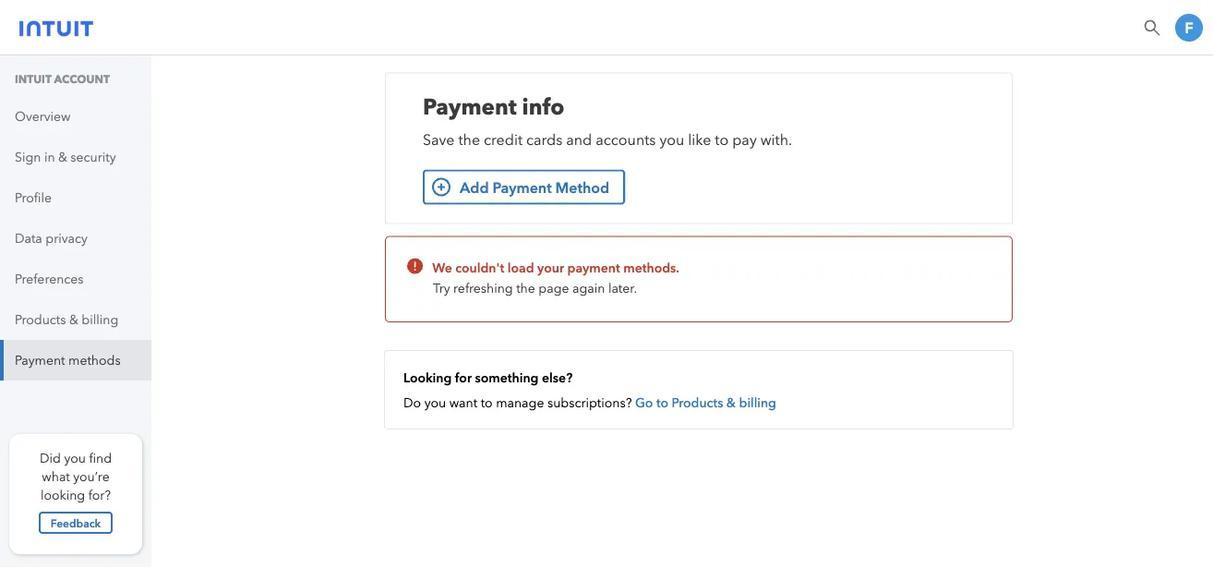 Task type: locate. For each thing, give the bounding box(es) containing it.
1 vertical spatial products
[[672, 394, 724, 410]]

0 vertical spatial products
[[15, 312, 66, 327]]

payment down products & billing
[[15, 352, 65, 368]]

go
[[635, 394, 653, 410]]

products & billing link
[[0, 299, 151, 340]]

the
[[459, 131, 480, 149], [516, 280, 536, 296]]

the right save
[[459, 131, 480, 149]]

you inside did you find what you're looking for?
[[64, 450, 86, 466]]

overview
[[15, 109, 71, 124]]

1 horizontal spatial to
[[657, 394, 669, 410]]

1 horizontal spatial products
[[672, 394, 724, 410]]

0 vertical spatial &
[[58, 149, 67, 164]]

looking for something else?
[[404, 369, 573, 385]]

& right go
[[727, 394, 736, 410]]

0 vertical spatial payment
[[423, 93, 517, 120]]

payment right add
[[493, 177, 552, 197]]

find
[[89, 450, 112, 466]]

add payment method button
[[423, 169, 626, 205]]

billing
[[82, 312, 119, 327], [739, 394, 777, 410]]

intuit logo image
[[19, 15, 93, 37]]

products right go
[[672, 394, 724, 410]]

to right 'like'
[[715, 131, 729, 149]]

payment
[[423, 93, 517, 120], [493, 177, 552, 197], [15, 352, 65, 368]]

looking
[[41, 487, 85, 502]]

1 vertical spatial the
[[516, 280, 536, 296]]

1 vertical spatial payment
[[493, 177, 552, 197]]

later.
[[609, 280, 638, 296]]

0 horizontal spatial products
[[15, 312, 66, 327]]

data
[[15, 230, 42, 246]]

0 horizontal spatial the
[[459, 131, 480, 149]]

security
[[71, 149, 116, 164]]

& right in
[[58, 149, 67, 164]]

intuit account
[[15, 73, 110, 86]]

feedback
[[51, 515, 101, 530]]

products & billing
[[15, 312, 119, 327]]

0 vertical spatial the
[[459, 131, 480, 149]]

0 vertical spatial billing
[[82, 312, 119, 327]]

1 horizontal spatial you
[[425, 395, 446, 410]]

you up you're
[[64, 450, 86, 466]]

1 vertical spatial billing
[[739, 394, 777, 410]]

2 vertical spatial payment
[[15, 352, 65, 368]]

you inside do you want to manage subscriptions? go to products & billing
[[425, 395, 446, 410]]

products
[[15, 312, 66, 327], [672, 394, 724, 410]]

privacy
[[46, 230, 88, 246]]

payment inside intuit account "element"
[[15, 352, 65, 368]]

intuit
[[15, 73, 51, 86]]

0 horizontal spatial to
[[481, 395, 493, 410]]

to
[[715, 131, 729, 149], [657, 394, 669, 410], [481, 395, 493, 410]]

&
[[58, 149, 67, 164], [69, 312, 78, 327], [727, 394, 736, 410]]

load
[[508, 260, 534, 275]]

to right want
[[481, 395, 493, 410]]

you
[[660, 131, 685, 149], [425, 395, 446, 410], [64, 450, 86, 466]]

did
[[40, 450, 61, 466]]

1 vertical spatial you
[[425, 395, 446, 410]]

1 horizontal spatial &
[[69, 312, 78, 327]]

0 horizontal spatial you
[[64, 450, 86, 466]]

the down load
[[516, 280, 536, 296]]

sign in & security link
[[0, 137, 151, 177]]

something
[[475, 369, 539, 385]]

you left 'like'
[[660, 131, 685, 149]]

0 horizontal spatial billing
[[82, 312, 119, 327]]

sign
[[15, 149, 41, 164]]

products down preferences
[[15, 312, 66, 327]]

preferences link
[[0, 259, 151, 299]]

want
[[450, 395, 478, 410]]

preferences
[[15, 271, 84, 286]]

payment up save
[[423, 93, 517, 120]]

your
[[538, 260, 564, 275]]

2 vertical spatial you
[[64, 450, 86, 466]]

again
[[573, 280, 605, 296]]

you right do at the left bottom of page
[[425, 395, 446, 410]]

2 vertical spatial &
[[727, 394, 736, 410]]

payment inside button
[[493, 177, 552, 197]]

overview link
[[0, 96, 151, 137]]

looking
[[404, 369, 452, 385]]

0 vertical spatial you
[[660, 131, 685, 149]]

to right go
[[657, 394, 669, 410]]

like
[[688, 131, 712, 149]]

& down preferences link
[[69, 312, 78, 327]]

you for for?
[[64, 450, 86, 466]]

sign in & security
[[15, 149, 116, 164]]

the inside we couldn't load your payment methods. try refreshing the page again later.
[[516, 280, 536, 296]]

add
[[460, 177, 489, 197]]

data privacy
[[15, 230, 88, 246]]

1 horizontal spatial the
[[516, 280, 536, 296]]

we couldn't load your payment methods. try refreshing the page again later.
[[432, 260, 680, 296]]



Task type: describe. For each thing, give the bounding box(es) containing it.
do
[[404, 395, 421, 410]]

else?
[[542, 369, 573, 385]]

you for go
[[425, 395, 446, 410]]

you're
[[73, 469, 110, 484]]

subscriptions?
[[548, 395, 632, 410]]

info
[[522, 93, 565, 120]]

do you want to manage subscriptions? go to products & billing
[[404, 394, 777, 410]]

save
[[423, 131, 455, 149]]

what
[[42, 469, 70, 484]]

for
[[455, 369, 472, 385]]

try
[[433, 280, 450, 296]]

payment for payment methods
[[15, 352, 65, 368]]

page
[[539, 280, 569, 296]]

save the credit cards and accounts you like to pay with.
[[423, 131, 793, 149]]

data privacy link
[[0, 218, 151, 259]]

refreshing
[[454, 280, 513, 296]]

with.
[[761, 131, 793, 149]]

intuit account element
[[0, 55, 151, 381]]

accounts
[[596, 131, 656, 149]]

for?
[[88, 487, 111, 502]]

methods.
[[624, 260, 680, 275]]

payment methods link
[[0, 340, 151, 381]]

f
[[1185, 19, 1194, 37]]

account
[[54, 73, 110, 86]]

help image
[[1143, 18, 1162, 37]]

payment methods
[[15, 352, 121, 368]]

billing inside intuit account "element"
[[82, 312, 119, 327]]

payment
[[568, 260, 620, 275]]

go to products & billing link
[[635, 394, 777, 410]]

payment info
[[423, 93, 565, 120]]

pay
[[733, 131, 757, 149]]

did you find what you're looking for?
[[40, 450, 112, 502]]

we
[[432, 260, 452, 275]]

feedback button
[[39, 512, 113, 534]]

2 horizontal spatial &
[[727, 394, 736, 410]]

credit
[[484, 131, 523, 149]]

and
[[566, 131, 592, 149]]

couldn't
[[456, 260, 505, 275]]

2 horizontal spatial to
[[715, 131, 729, 149]]

products inside intuit account "element"
[[15, 312, 66, 327]]

profile
[[15, 190, 52, 205]]

loading element
[[644, 0, 754, 81]]

1 vertical spatial &
[[69, 312, 78, 327]]

0 horizontal spatial &
[[58, 149, 67, 164]]

cards
[[526, 131, 563, 149]]

manage
[[496, 395, 544, 410]]

1 horizontal spatial billing
[[739, 394, 777, 410]]

add payment method
[[460, 177, 610, 197]]

in
[[44, 149, 55, 164]]

methods
[[68, 352, 121, 368]]

2 horizontal spatial you
[[660, 131, 685, 149]]

payment for payment info
[[423, 93, 517, 120]]

to inside do you want to manage subscriptions? go to products & billing
[[481, 395, 493, 410]]

profile link
[[0, 177, 151, 218]]

method
[[556, 177, 610, 197]]



Task type: vqa. For each thing, say whether or not it's contained in the screenshot.
Profile link
yes



